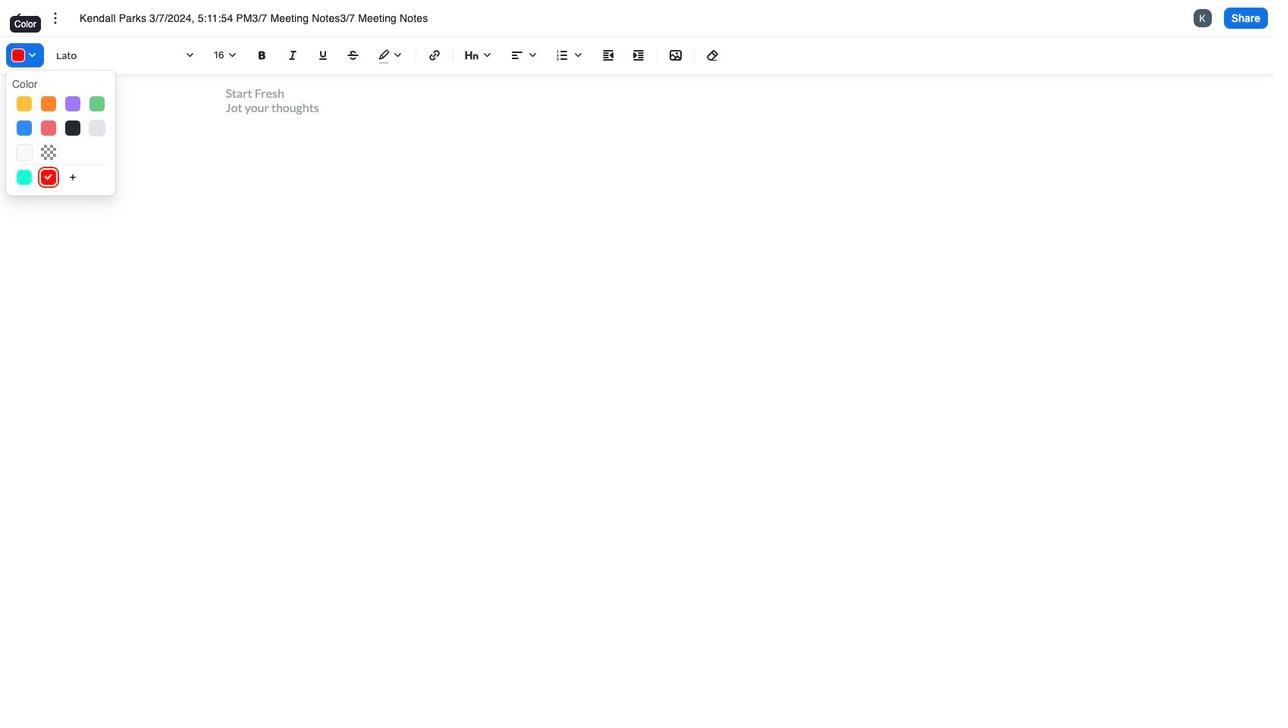 Task type: vqa. For each thing, say whether or not it's contained in the screenshot.
Service
no



Task type: describe. For each thing, give the bounding box(es) containing it.
insert image image
[[667, 46, 685, 64]]

strikethrough image
[[344, 46, 363, 64]]

purple menu item
[[65, 96, 80, 112]]

bold image
[[253, 46, 272, 64]]

green menu item
[[90, 96, 105, 112]]

black menu item
[[65, 121, 80, 136]]

white menu item
[[17, 145, 32, 160]]

gray menu item
[[90, 121, 105, 136]]

red menu item
[[41, 121, 56, 136]]

yellow menu item
[[17, 96, 32, 112]]

blue menu item
[[17, 121, 32, 136]]

underline image
[[314, 46, 332, 64]]

all notes image
[[9, 9, 27, 27]]



Task type: locate. For each thing, give the bounding box(es) containing it.
clear style image
[[704, 46, 722, 64]]

#00ffd9ff menu item
[[17, 170, 32, 185]]

#ff0000 menu item
[[41, 170, 56, 185]]

italic image
[[284, 46, 302, 64]]

clear menu item
[[41, 145, 56, 160]]

increase indent image
[[630, 46, 648, 64]]

menu
[[6, 71, 115, 196]]

decrease indent image
[[599, 46, 618, 64]]

None text field
[[80, 11, 456, 26]]

link image
[[426, 46, 444, 64]]

tooltip
[[8, 14, 42, 43]]

kendall parks image
[[1194, 9, 1212, 27]]

orange menu item
[[41, 96, 56, 112]]

more image
[[46, 9, 64, 27]]



